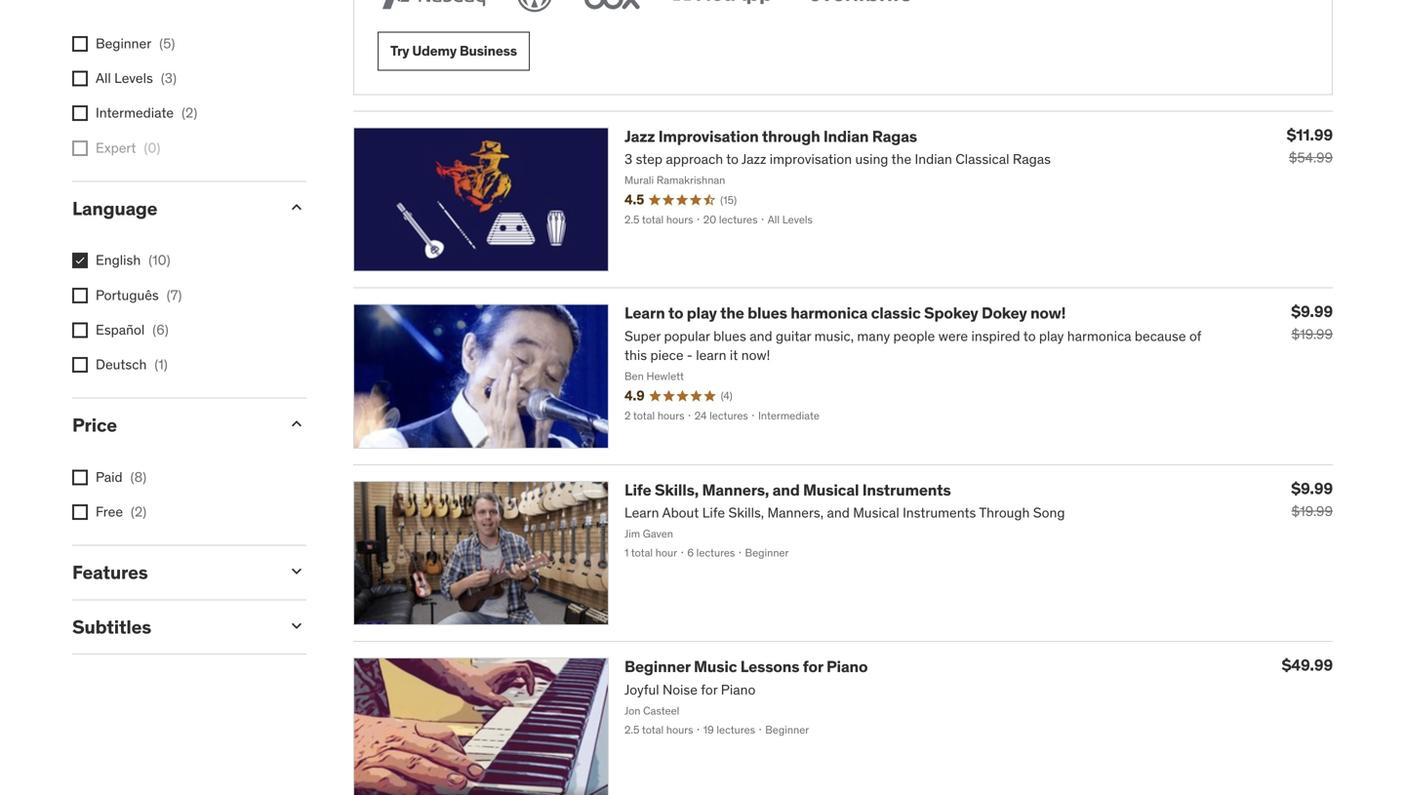 Task type: vqa. For each thing, say whether or not it's contained in the screenshot.
'(2)'
yes



Task type: locate. For each thing, give the bounding box(es) containing it.
1 small image from the top
[[287, 562, 306, 581]]

english (10)
[[96, 251, 170, 269]]

2 xsmall image from the top
[[72, 71, 88, 86]]

0 vertical spatial small image
[[287, 198, 306, 217]]

xsmall image left "paid"
[[72, 470, 88, 485]]

jazz improvisation through indian ragas
[[625, 126, 917, 146]]

2 $9.99 from the top
[[1292, 479, 1333, 499]]

language
[[72, 197, 157, 220]]

$19.99 for learn to play the blues harmonica classic spokey dokey now!
[[1292, 326, 1333, 343]]

xsmall image for intermediate
[[72, 106, 88, 121]]

1 small image from the top
[[287, 198, 306, 217]]

beginner music lessons for piano link
[[625, 657, 868, 677]]

2 xsmall image from the top
[[72, 140, 88, 156]]

$54.99
[[1289, 149, 1333, 166]]

1 vertical spatial xsmall image
[[72, 71, 88, 86]]

intermediate (2)
[[96, 104, 197, 122]]

xsmall image left deutsch
[[72, 357, 88, 373]]

try udemy business
[[390, 42, 517, 60]]

6 xsmall image from the top
[[72, 357, 88, 373]]

3 xsmall image from the top
[[72, 253, 88, 269]]

deutsch
[[96, 356, 147, 373]]

features
[[72, 561, 148, 584]]

español
[[96, 321, 145, 339]]

1 horizontal spatial beginner
[[625, 657, 691, 677]]

$19.99 for life skills, manners, and musical instruments
[[1292, 503, 1333, 520]]

skills,
[[655, 480, 699, 500]]

4 xsmall image from the top
[[72, 288, 88, 303]]

beginner up levels
[[96, 35, 152, 52]]

spokey
[[924, 303, 979, 323]]

0 vertical spatial (2)
[[182, 104, 197, 122]]

2 $19.99 from the top
[[1292, 503, 1333, 520]]

2 small image from the top
[[287, 414, 306, 434]]

1 vertical spatial $9.99
[[1292, 479, 1333, 499]]

3 xsmall image from the top
[[72, 470, 88, 485]]

small image
[[287, 198, 306, 217], [287, 414, 306, 434]]

2 small image from the top
[[287, 616, 306, 636]]

xsmall image for español
[[72, 322, 88, 338]]

expert (0)
[[96, 139, 160, 156]]

1 $9.99 from the top
[[1292, 302, 1333, 322]]

(10)
[[149, 251, 170, 269]]

xsmall image left english
[[72, 253, 88, 269]]

free (2)
[[96, 503, 147, 521]]

1 horizontal spatial (2)
[[182, 104, 197, 122]]

(2) right intermediate
[[182, 104, 197, 122]]

features button
[[72, 561, 271, 584]]

xsmall image left expert
[[72, 140, 88, 156]]

$11.99
[[1287, 125, 1333, 145]]

1 vertical spatial (2)
[[131, 503, 147, 521]]

0 vertical spatial $9.99 $19.99
[[1292, 302, 1333, 343]]

1 vertical spatial $9.99 $19.99
[[1292, 479, 1333, 520]]

(2) right free in the bottom of the page
[[131, 503, 147, 521]]

1 vertical spatial beginner
[[625, 657, 691, 677]]

learn to play the blues harmonica classic spokey dokey now! link
[[625, 303, 1066, 323]]

nasdaq image
[[378, 0, 490, 16]]

all
[[96, 69, 111, 87]]

xsmall image
[[72, 36, 88, 52], [72, 71, 88, 86], [72, 470, 88, 485]]

small image
[[287, 562, 306, 581], [287, 616, 306, 636]]

español (6)
[[96, 321, 169, 339]]

0 vertical spatial $9.99
[[1292, 302, 1333, 322]]

xsmall image left free in the bottom of the page
[[72, 505, 88, 520]]

xsmall image
[[72, 106, 88, 121], [72, 140, 88, 156], [72, 253, 88, 269], [72, 288, 88, 303], [72, 322, 88, 338], [72, 357, 88, 373], [72, 505, 88, 520]]

beginner left music
[[625, 657, 691, 677]]

português (7)
[[96, 286, 182, 304]]

small image for language
[[287, 198, 306, 217]]

1 vertical spatial small image
[[287, 414, 306, 434]]

(6)
[[152, 321, 169, 339]]

xsmall image for português
[[72, 288, 88, 303]]

$9.99 $19.99 for learn to play the blues harmonica classic spokey dokey now!
[[1292, 302, 1333, 343]]

0 vertical spatial xsmall image
[[72, 36, 88, 52]]

(2) for free (2)
[[131, 503, 147, 521]]

$9.99 $19.99
[[1292, 302, 1333, 343], [1292, 479, 1333, 520]]

instruments
[[863, 480, 951, 500]]

xsmall image left español
[[72, 322, 88, 338]]

0 horizontal spatial (2)
[[131, 503, 147, 521]]

2 $9.99 $19.99 from the top
[[1292, 479, 1333, 520]]

0 vertical spatial small image
[[287, 562, 306, 581]]

(5)
[[159, 35, 175, 52]]

1 vertical spatial small image
[[287, 616, 306, 636]]

business
[[460, 42, 517, 60]]

(2)
[[182, 104, 197, 122], [131, 503, 147, 521]]

7 xsmall image from the top
[[72, 505, 88, 520]]

0 horizontal spatial beginner
[[96, 35, 152, 52]]

xsmall image left português
[[72, 288, 88, 303]]

português
[[96, 286, 159, 304]]

paid (8)
[[96, 468, 147, 486]]

subtitles
[[72, 615, 151, 639]]

1 $9.99 $19.99 from the top
[[1292, 302, 1333, 343]]

$9.99
[[1292, 302, 1333, 322], [1292, 479, 1333, 499]]

english
[[96, 251, 141, 269]]

2 vertical spatial xsmall image
[[72, 470, 88, 485]]

1 vertical spatial $19.99
[[1292, 503, 1333, 520]]

xsmall image left intermediate
[[72, 106, 88, 121]]

1 xsmall image from the top
[[72, 106, 88, 121]]

beginner
[[96, 35, 152, 52], [625, 657, 691, 677]]

0 vertical spatial $19.99
[[1292, 326, 1333, 343]]

(0)
[[144, 139, 160, 156]]

5 xsmall image from the top
[[72, 322, 88, 338]]

the
[[720, 303, 744, 323]]

xsmall image left beginner (5)
[[72, 36, 88, 52]]

1 xsmall image from the top
[[72, 36, 88, 52]]

musical
[[803, 480, 859, 500]]

xsmall image for beginner
[[72, 36, 88, 52]]

(7)
[[167, 286, 182, 304]]

1 $19.99 from the top
[[1292, 326, 1333, 343]]

$11.99 $54.99
[[1287, 125, 1333, 166]]

xsmall image left all
[[72, 71, 88, 86]]

$19.99
[[1292, 326, 1333, 343], [1292, 503, 1333, 520]]

small image for features
[[287, 562, 306, 581]]

through
[[762, 126, 820, 146]]

0 vertical spatial beginner
[[96, 35, 152, 52]]

(8)
[[130, 468, 147, 486]]

beginner music lessons for piano
[[625, 657, 868, 677]]



Task type: describe. For each thing, give the bounding box(es) containing it.
try
[[390, 42, 409, 60]]

subtitles button
[[72, 615, 271, 639]]

deutsch (1)
[[96, 356, 168, 373]]

try udemy business link
[[378, 32, 530, 71]]

(3)
[[161, 69, 177, 87]]

small image for subtitles
[[287, 616, 306, 636]]

jazz improvisation through indian ragas link
[[625, 126, 917, 146]]

life
[[625, 480, 652, 500]]

udemy
[[412, 42, 457, 60]]

small image for price
[[287, 414, 306, 434]]

xsmall image for english
[[72, 253, 88, 269]]

life skills, manners, and musical instruments link
[[625, 480, 951, 500]]

$9.99 for life skills, manners, and musical instruments
[[1292, 479, 1333, 499]]

life skills, manners, and musical instruments
[[625, 480, 951, 500]]

indian
[[824, 126, 869, 146]]

xsmall image for paid
[[72, 470, 88, 485]]

$49.99
[[1282, 656, 1333, 676]]

volkswagen image
[[513, 0, 556, 16]]

piano
[[827, 657, 868, 677]]

xsmall image for deutsch
[[72, 357, 88, 373]]

beginner (5)
[[96, 35, 175, 52]]

price button
[[72, 413, 271, 437]]

xsmall image for expert
[[72, 140, 88, 156]]

netapp image
[[669, 0, 781, 16]]

dokey
[[982, 303, 1027, 323]]

learn
[[625, 303, 665, 323]]

$9.99 $19.99 for life skills, manners, and musical instruments
[[1292, 479, 1333, 520]]

to
[[668, 303, 684, 323]]

free
[[96, 503, 123, 521]]

now!
[[1031, 303, 1066, 323]]

intermediate
[[96, 104, 174, 122]]

manners,
[[702, 480, 769, 500]]

play
[[687, 303, 717, 323]]

(2) for intermediate (2)
[[182, 104, 197, 122]]

ragas
[[872, 126, 917, 146]]

$9.99 for learn to play the blues harmonica classic spokey dokey now!
[[1292, 302, 1333, 322]]

beginner for beginner music lessons for piano
[[625, 657, 691, 677]]

harmonica
[[791, 303, 868, 323]]

music
[[694, 657, 737, 677]]

learn to play the blues harmonica classic spokey dokey now!
[[625, 303, 1066, 323]]

all levels (3)
[[96, 69, 177, 87]]

xsmall image for free
[[72, 505, 88, 520]]

blues
[[748, 303, 788, 323]]

classic
[[871, 303, 921, 323]]

lessons
[[741, 657, 800, 677]]

for
[[803, 657, 823, 677]]

beginner for beginner (5)
[[96, 35, 152, 52]]

expert
[[96, 139, 136, 156]]

language button
[[72, 197, 271, 220]]

price
[[72, 413, 117, 437]]

eventbrite image
[[804, 0, 916, 16]]

jazz
[[625, 126, 655, 146]]

paid
[[96, 468, 123, 486]]

(1)
[[155, 356, 168, 373]]

levels
[[114, 69, 153, 87]]

xsmall image for all
[[72, 71, 88, 86]]

box image
[[580, 0, 645, 16]]

improvisation
[[659, 126, 759, 146]]

and
[[773, 480, 800, 500]]



